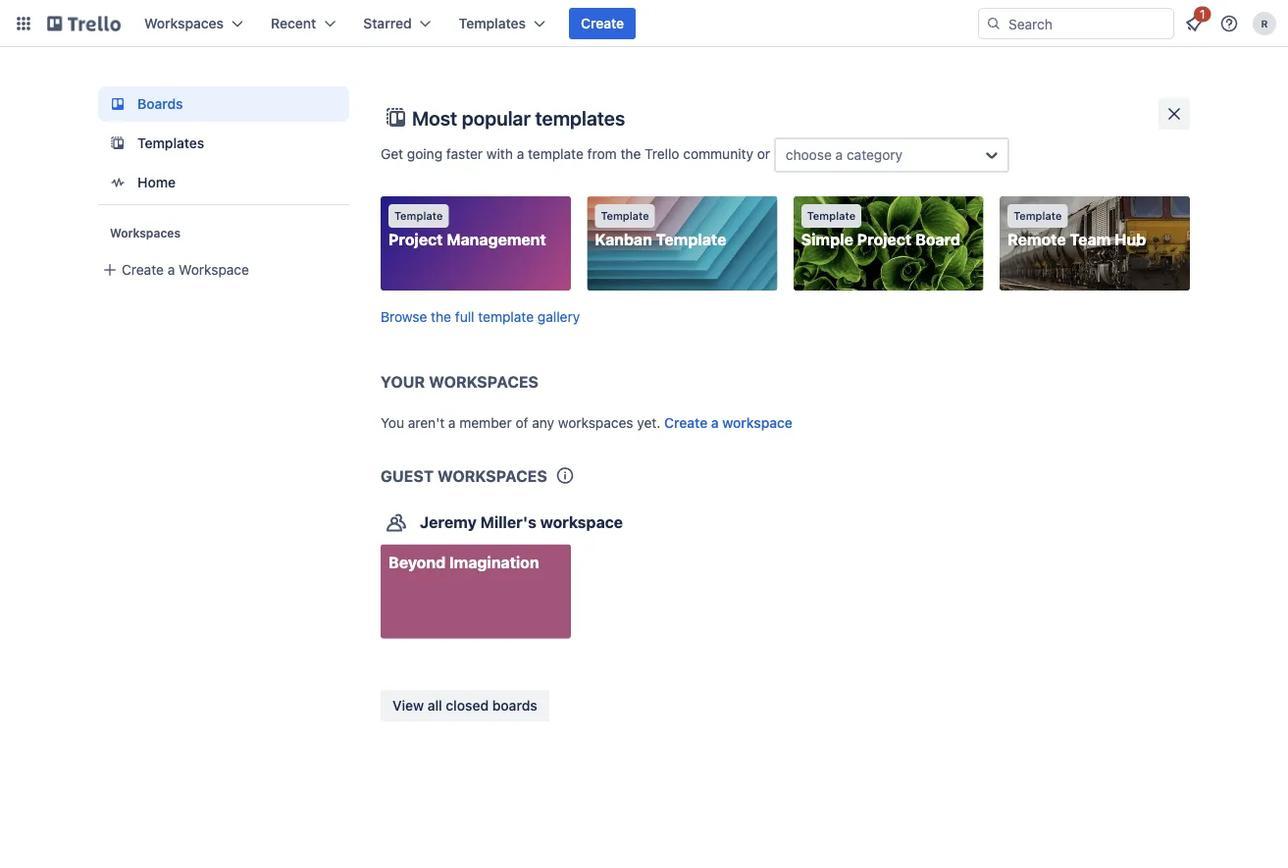 Task type: vqa. For each thing, say whether or not it's contained in the screenshot.
the leftmost Tara Schultz (taraschultz7) icon
no



Task type: describe. For each thing, give the bounding box(es) containing it.
remote
[[1008, 230, 1067, 249]]

templates button
[[447, 8, 558, 39]]

home image
[[106, 171, 130, 194]]

1 vertical spatial template
[[478, 308, 534, 324]]

home link
[[98, 165, 349, 200]]

category
[[847, 147, 903, 163]]

all
[[428, 697, 442, 714]]

templates
[[535, 106, 626, 129]]

add image
[[98, 258, 122, 282]]

from
[[588, 145, 617, 162]]

template kanban template
[[595, 210, 727, 249]]

or
[[758, 145, 771, 162]]

imagination
[[450, 553, 539, 571]]

template for project
[[395, 210, 443, 222]]

workspaces
[[558, 414, 634, 430]]

board image
[[106, 92, 130, 116]]

browse the full template gallery
[[381, 308, 580, 324]]

browse the full template gallery link
[[381, 308, 580, 324]]

boards
[[137, 96, 183, 112]]

beyond
[[389, 553, 446, 571]]

1 horizontal spatial the
[[621, 145, 641, 162]]

template simple project board
[[802, 210, 961, 249]]

faster
[[447, 145, 483, 162]]

2 horizontal spatial create
[[665, 414, 708, 430]]

your
[[381, 372, 425, 391]]

you aren't a member of any workspaces yet. create a workspace
[[381, 414, 793, 430]]

template for kanban
[[601, 210, 650, 222]]

template for simple
[[808, 210, 856, 222]]

create a workspace button
[[665, 413, 793, 432]]

hub
[[1115, 230, 1147, 249]]

starred button
[[352, 8, 443, 39]]

template remote team hub
[[1008, 210, 1147, 249]]

get
[[381, 145, 404, 162]]

create button
[[569, 8, 636, 39]]

a inside create a workspace button
[[168, 262, 175, 278]]

open information menu image
[[1220, 14, 1240, 33]]

view all closed boards button
[[381, 690, 549, 722]]

boards
[[493, 697, 538, 714]]

aren't
[[408, 414, 445, 430]]

template board image
[[106, 132, 130, 155]]

your workspaces
[[381, 372, 539, 391]]

0 horizontal spatial workspace
[[541, 512, 623, 531]]

templates inside dropdown button
[[459, 15, 526, 31]]

ruby anderson (rubyanderson7) image
[[1254, 12, 1277, 35]]

gallery
[[538, 308, 580, 324]]

create for create a workspace
[[122, 262, 164, 278]]

a right choose
[[836, 147, 843, 163]]

member
[[460, 414, 512, 430]]

get going faster with a template from the trello community or
[[381, 145, 774, 162]]

going
[[407, 145, 443, 162]]

template project management
[[389, 210, 547, 249]]

you
[[381, 414, 404, 430]]

guest workspaces
[[381, 466, 548, 485]]

home
[[137, 174, 176, 190]]

a right aren't
[[449, 414, 456, 430]]

1 horizontal spatial workspace
[[723, 414, 793, 430]]

project inside template simple project board
[[858, 230, 912, 249]]

miller's
[[481, 512, 537, 531]]

workspaces button
[[133, 8, 255, 39]]

team
[[1070, 230, 1112, 249]]

1 notification image
[[1183, 12, 1206, 35]]

closed
[[446, 697, 489, 714]]

recent
[[271, 15, 316, 31]]

workspace
[[179, 262, 249, 278]]

create a workspace button
[[98, 252, 349, 288]]

a right the yet.
[[712, 414, 719, 430]]

1 vertical spatial templates
[[137, 135, 205, 151]]

back to home image
[[47, 8, 121, 39]]



Task type: locate. For each thing, give the bounding box(es) containing it.
choose
[[786, 147, 832, 163]]

search image
[[987, 16, 1002, 31]]

any
[[532, 414, 555, 430]]

template right full
[[478, 308, 534, 324]]

view all closed boards
[[393, 697, 538, 714]]

create left workspace at the top of the page
[[122, 262, 164, 278]]

guest
[[381, 466, 434, 485]]

popular
[[462, 106, 531, 129]]

1 vertical spatial create
[[122, 262, 164, 278]]

project up browse
[[389, 230, 443, 249]]

template inside template remote team hub
[[1014, 210, 1063, 222]]

view
[[393, 697, 424, 714]]

0 horizontal spatial project
[[389, 230, 443, 249]]

of
[[516, 414, 529, 430]]

management
[[447, 230, 547, 249]]

template for remote
[[1014, 210, 1063, 222]]

trello
[[645, 145, 680, 162]]

1 horizontal spatial project
[[858, 230, 912, 249]]

create up 'templates'
[[581, 15, 624, 31]]

0 horizontal spatial create
[[122, 262, 164, 278]]

workspaces for your workspaces
[[429, 372, 539, 391]]

1 horizontal spatial templates
[[459, 15, 526, 31]]

workspaces
[[429, 372, 539, 391], [438, 466, 548, 485]]

workspaces up add icon
[[110, 226, 181, 240]]

1 vertical spatial the
[[431, 308, 452, 324]]

starred
[[364, 15, 412, 31]]

create inside primary element
[[581, 15, 624, 31]]

0 horizontal spatial the
[[431, 308, 452, 324]]

2 vertical spatial create
[[665, 414, 708, 430]]

0 horizontal spatial templates
[[137, 135, 205, 151]]

1 vertical spatial workspaces
[[438, 466, 548, 485]]

workspaces up miller's
[[438, 466, 548, 485]]

template down 'going'
[[395, 210, 443, 222]]

board
[[916, 230, 961, 249]]

template inside template simple project board
[[808, 210, 856, 222]]

templates down 'boards'
[[137, 135, 205, 151]]

workspaces
[[144, 15, 224, 31], [110, 226, 181, 240]]

most
[[412, 106, 458, 129]]

0 vertical spatial template
[[528, 145, 584, 162]]

create right the yet.
[[665, 414, 708, 430]]

r
[[1262, 18, 1269, 29]]

0 vertical spatial templates
[[459, 15, 526, 31]]

project left board
[[858, 230, 912, 249]]

kanban
[[595, 230, 653, 249]]

with
[[487, 145, 513, 162]]

a
[[517, 145, 524, 162], [836, 147, 843, 163], [168, 262, 175, 278], [449, 414, 456, 430], [712, 414, 719, 430]]

0 vertical spatial workspaces
[[144, 15, 224, 31]]

the left full
[[431, 308, 452, 324]]

templates up popular
[[459, 15, 526, 31]]

browse
[[381, 308, 427, 324]]

jeremy miller's workspace
[[420, 512, 623, 531]]

template up "simple"
[[808, 210, 856, 222]]

template
[[395, 210, 443, 222], [601, 210, 650, 222], [808, 210, 856, 222], [1014, 210, 1063, 222], [656, 230, 727, 249]]

beyond imagination link
[[381, 544, 571, 639]]

workspaces for guest workspaces
[[438, 466, 548, 485]]

choose a category
[[786, 147, 903, 163]]

2 project from the left
[[858, 230, 912, 249]]

a left workspace at the top of the page
[[168, 262, 175, 278]]

template
[[528, 145, 584, 162], [478, 308, 534, 324]]

create
[[581, 15, 624, 31], [122, 262, 164, 278], [665, 414, 708, 430]]

project
[[389, 230, 443, 249], [858, 230, 912, 249]]

1 vertical spatial workspaces
[[110, 226, 181, 240]]

full
[[455, 308, 475, 324]]

beyond imagination
[[389, 553, 539, 571]]

project inside template project management
[[389, 230, 443, 249]]

workspaces up 'boards'
[[144, 15, 224, 31]]

template right kanban
[[656, 230, 727, 249]]

template up remote
[[1014, 210, 1063, 222]]

the right the from
[[621, 145, 641, 162]]

primary element
[[0, 0, 1289, 47]]

most popular templates
[[412, 106, 626, 129]]

the
[[621, 145, 641, 162], [431, 308, 452, 324]]

simple
[[802, 230, 854, 249]]

create for create
[[581, 15, 624, 31]]

templates link
[[98, 126, 349, 161]]

workspace
[[723, 414, 793, 430], [541, 512, 623, 531]]

workspaces up member
[[429, 372, 539, 391]]

0 vertical spatial create
[[581, 15, 624, 31]]

yet.
[[637, 414, 661, 430]]

template inside template project management
[[395, 210, 443, 222]]

jeremy
[[420, 512, 477, 531]]

0 vertical spatial the
[[621, 145, 641, 162]]

workspaces inside dropdown button
[[144, 15, 224, 31]]

template down 'templates'
[[528, 145, 584, 162]]

template up kanban
[[601, 210, 650, 222]]

0 vertical spatial workspace
[[723, 414, 793, 430]]

1 vertical spatial workspace
[[541, 512, 623, 531]]

recent button
[[259, 8, 348, 39]]

templates
[[459, 15, 526, 31], [137, 135, 205, 151]]

1 horizontal spatial create
[[581, 15, 624, 31]]

community
[[684, 145, 754, 162]]

a right with
[[517, 145, 524, 162]]

0 vertical spatial workspaces
[[429, 372, 539, 391]]

boards link
[[98, 86, 349, 122]]

r button
[[1250, 8, 1281, 39]]

create a workspace
[[122, 262, 249, 278]]

1 project from the left
[[389, 230, 443, 249]]

Search field
[[1002, 9, 1174, 38]]



